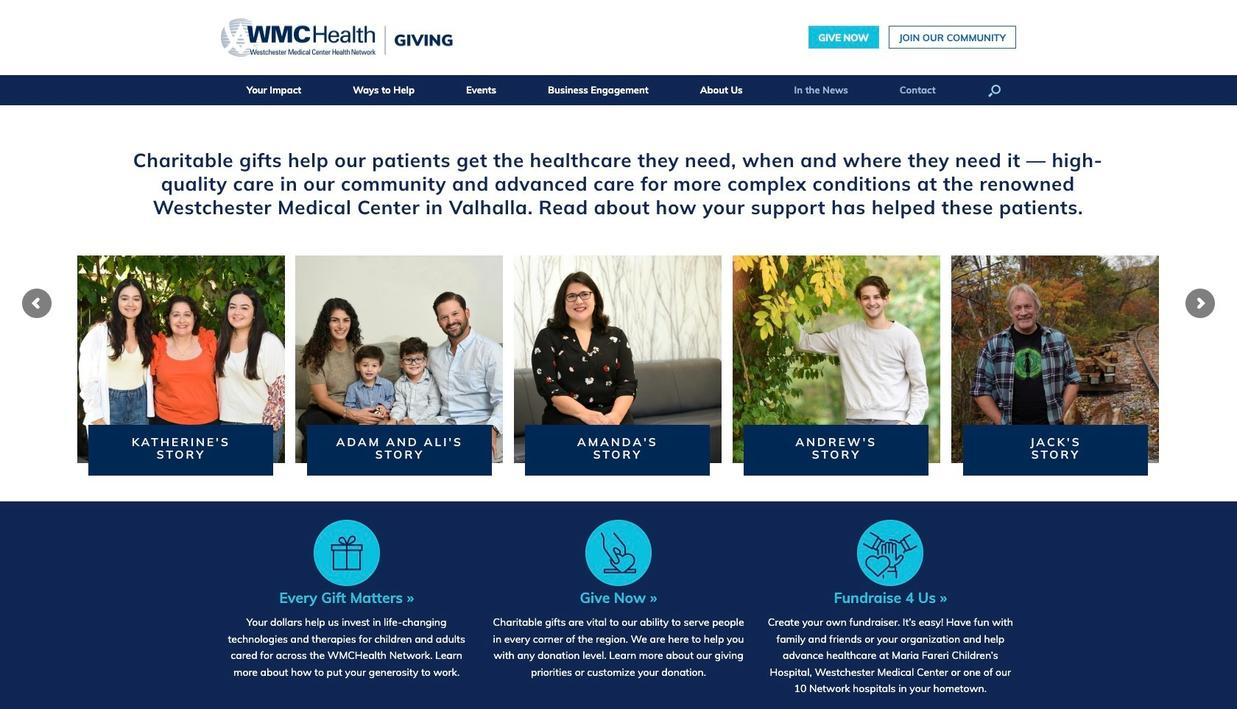 Task type: locate. For each thing, give the bounding box(es) containing it.
open the search image
[[988, 84, 1001, 97]]

wmchealth giving logo image
[[221, 18, 453, 57]]

banner
[[0, 0, 1237, 105]]



